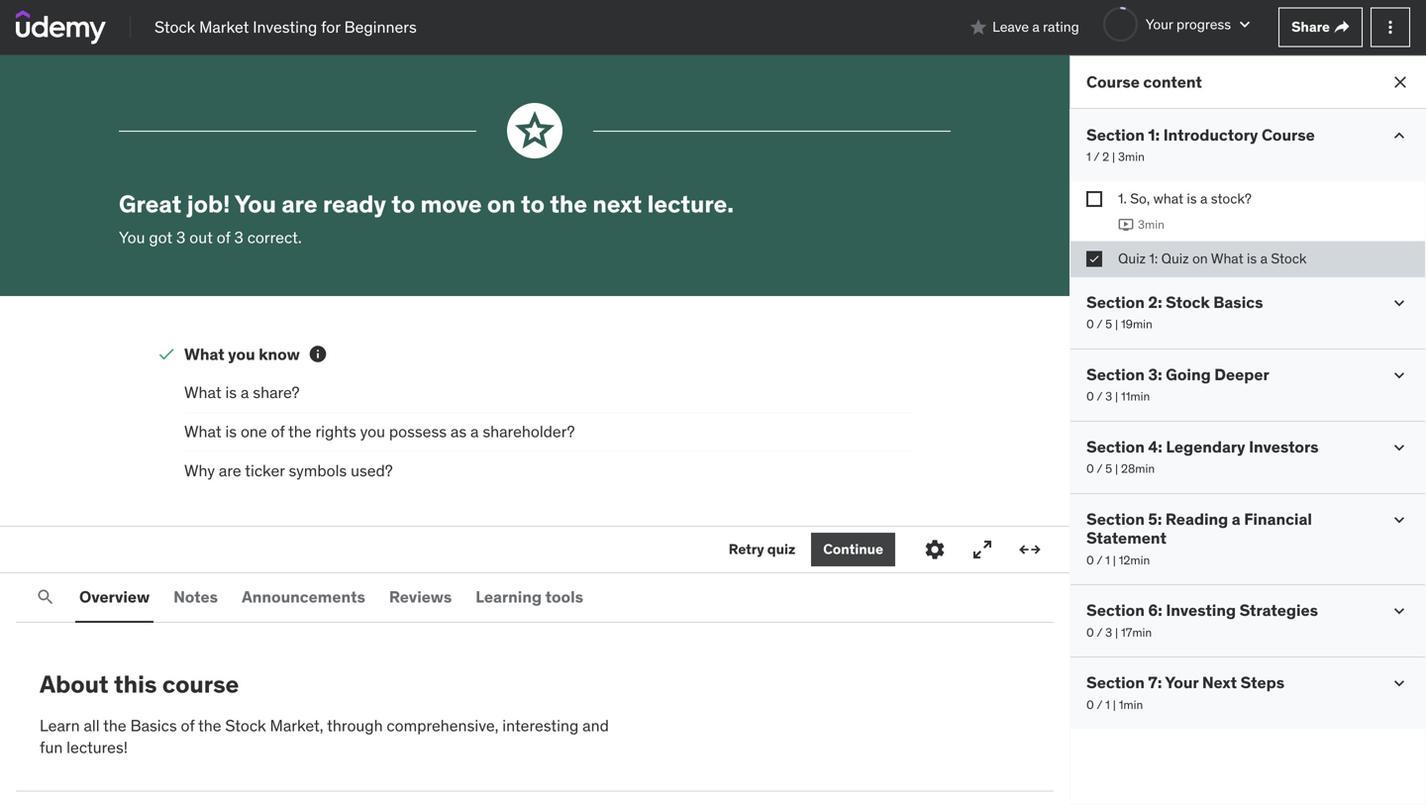 Task type: vqa. For each thing, say whether or not it's contained in the screenshot.
the bottom ISSUE
no



Task type: locate. For each thing, give the bounding box(es) containing it.
0 horizontal spatial to
[[392, 189, 415, 219]]

5 inside section 2: stock basics 0 / 5 | 19min
[[1106, 317, 1113, 332]]

leave a rating button
[[969, 3, 1080, 51]]

comprehensive,
[[387, 716, 499, 736]]

| inside section 4: legendary investors 0 / 5 | 28min
[[1116, 461, 1119, 477]]

1 left 12min at the right bottom of page
[[1106, 553, 1111, 568]]

ticker
[[245, 461, 285, 481]]

0 horizontal spatial quiz
[[1119, 250, 1146, 267]]

lectures!
[[67, 738, 128, 758]]

11min
[[1122, 389, 1151, 404]]

| inside "section 3: going deeper 0 / 3 | 11min"
[[1116, 389, 1119, 404]]

1
[[1087, 149, 1092, 165], [1106, 553, 1111, 568], [1106, 697, 1111, 713]]

17min
[[1122, 625, 1152, 640]]

5 left 28min
[[1106, 461, 1113, 477]]

4:
[[1149, 437, 1163, 457]]

what down what you know
[[184, 383, 222, 403]]

is down the you
[[225, 383, 237, 403]]

0 horizontal spatial of
[[181, 716, 195, 736]]

is down stock?
[[1247, 250, 1258, 267]]

1 vertical spatial on
[[1193, 250, 1208, 267]]

0 left 1min
[[1087, 697, 1095, 713]]

section
[[1087, 125, 1145, 145], [1087, 292, 1145, 313], [1087, 365, 1145, 385], [1087, 437, 1145, 457], [1087, 509, 1145, 530], [1087, 601, 1145, 621], [1087, 673, 1145, 693]]

investing right 6:
[[1167, 601, 1237, 621]]

1 5 from the top
[[1106, 317, 1113, 332]]

0 inside section 4: legendary investors 0 / 5 | 28min
[[1087, 461, 1095, 477]]

0 down statement
[[1087, 553, 1095, 568]]

0 for section 4: legendary investors
[[1087, 461, 1095, 477]]

1 horizontal spatial investing
[[1167, 601, 1237, 621]]

section up 19min
[[1087, 292, 1145, 313]]

0 horizontal spatial are
[[219, 461, 241, 481]]

0 horizontal spatial basics
[[130, 716, 177, 736]]

3min inside section 1: introductory course 1 / 2 | 3min
[[1119, 149, 1145, 165]]

course right introductory
[[1262, 125, 1316, 145]]

0 vertical spatial 3min
[[1119, 149, 1145, 165]]

you left got
[[119, 227, 145, 248]]

one
[[241, 422, 267, 442]]

small image for section 4: legendary investors
[[1390, 438, 1410, 458]]

0 left 19min
[[1087, 317, 1095, 332]]

and
[[583, 716, 609, 736]]

learn
[[40, 716, 80, 736]]

/ inside section 5: reading a financial statement 0 / 1 | 12min
[[1097, 553, 1103, 568]]

19min
[[1122, 317, 1153, 332]]

3 section from the top
[[1087, 365, 1145, 385]]

learning
[[476, 587, 542, 607]]

what is a share? button
[[184, 382, 300, 404]]

section 6: investing strategies button
[[1087, 601, 1319, 621]]

5:
[[1149, 509, 1163, 530]]

| inside section 1: introductory course 1 / 2 | 3min
[[1113, 149, 1116, 165]]

announcements
[[242, 587, 366, 607]]

correct.
[[247, 227, 302, 248]]

of right one
[[271, 422, 285, 442]]

stock market investing for beginners
[[155, 17, 417, 37]]

0 vertical spatial course
[[1087, 72, 1140, 92]]

2 0 from the top
[[1087, 389, 1095, 404]]

1 horizontal spatial to
[[521, 189, 545, 219]]

0 vertical spatial of
[[217, 227, 230, 248]]

quiz down play so, what is a stock? icon at right
[[1119, 250, 1146, 267]]

0 left 17min
[[1087, 625, 1095, 640]]

1 vertical spatial 1:
[[1150, 250, 1158, 267]]

on inside sidebar element
[[1193, 250, 1208, 267]]

are inside "great job! you are ready to move on to the next lecture. you got 3 out of 3 correct."
[[282, 189, 318, 219]]

1 vertical spatial your
[[1166, 673, 1199, 693]]

| for section 2: stock basics
[[1116, 317, 1119, 332]]

5 left 19min
[[1106, 317, 1113, 332]]

actions image
[[1381, 17, 1401, 37]]

section inside section 7: your next steps 0 / 1 | 1min
[[1087, 673, 1145, 693]]

0 left 28min
[[1087, 461, 1095, 477]]

reading
[[1166, 509, 1229, 530]]

1 vertical spatial course
[[1262, 125, 1316, 145]]

your inside section 7: your next steps 0 / 1 | 1min
[[1166, 673, 1199, 693]]

1 vertical spatial investing
[[1167, 601, 1237, 621]]

investing left "for"
[[253, 17, 317, 37]]

investing
[[253, 17, 317, 37], [1167, 601, 1237, 621]]

notes
[[174, 587, 218, 607]]

0 left 11min
[[1087, 389, 1095, 404]]

section inside section 2: stock basics 0 / 5 | 19min
[[1087, 292, 1145, 313]]

1 horizontal spatial basics
[[1214, 292, 1264, 313]]

0 vertical spatial 1
[[1087, 149, 1092, 165]]

1 horizontal spatial of
[[217, 227, 230, 248]]

section inside section 1: introductory course 1 / 2 | 3min
[[1087, 125, 1145, 145]]

0 horizontal spatial investing
[[253, 17, 317, 37]]

the right all
[[103, 716, 127, 736]]

basics for stock
[[1214, 292, 1264, 313]]

|
[[1113, 149, 1116, 165], [1116, 317, 1119, 332], [1116, 389, 1119, 404], [1116, 461, 1119, 477], [1113, 553, 1116, 568], [1116, 625, 1119, 640], [1113, 697, 1116, 713]]

2
[[1103, 149, 1110, 165]]

move
[[421, 189, 482, 219]]

you up correct.
[[235, 189, 276, 219]]

you
[[235, 189, 276, 219], [119, 227, 145, 248]]

/ left 28min
[[1097, 461, 1103, 477]]

symbols
[[289, 461, 347, 481]]

the up why are ticker symbols used? at the bottom of the page
[[288, 422, 312, 442]]

| right 2
[[1113, 149, 1116, 165]]

5 inside section 4: legendary investors 0 / 5 | 28min
[[1106, 461, 1113, 477]]

1 inside section 5: reading a financial statement 0 / 1 | 12min
[[1106, 553, 1111, 568]]

basics down about this course
[[130, 716, 177, 736]]

| inside section 2: stock basics 0 / 5 | 19min
[[1116, 317, 1119, 332]]

1 vertical spatial of
[[271, 422, 285, 442]]

5 section from the top
[[1087, 509, 1145, 530]]

| for section 1: introductory course
[[1113, 149, 1116, 165]]

what is one of the rights you possess as a shareholder?
[[184, 422, 575, 442]]

steps
[[1241, 673, 1285, 693]]

small image for section 7: your next steps
[[1390, 674, 1410, 694]]

3 left 17min
[[1106, 625, 1113, 640]]

| for section 3: going deeper
[[1116, 389, 1119, 404]]

of down course
[[181, 716, 195, 736]]

are up correct.
[[282, 189, 318, 219]]

of right 'out'
[[217, 227, 230, 248]]

leave
[[993, 18, 1029, 36]]

| left 19min
[[1116, 317, 1119, 332]]

what
[[1212, 250, 1244, 267], [184, 345, 225, 365], [184, 383, 222, 403], [184, 422, 222, 442]]

are inside "button"
[[219, 461, 241, 481]]

on right move at the left top of the page
[[487, 189, 516, 219]]

1 section from the top
[[1087, 125, 1145, 145]]

/ left 1min
[[1097, 697, 1103, 713]]

the inside button
[[288, 422, 312, 442]]

4 0 from the top
[[1087, 553, 1095, 568]]

1 vertical spatial are
[[219, 461, 241, 481]]

section inside section 4: legendary investors 0 / 5 | 28min
[[1087, 437, 1145, 457]]

4 section from the top
[[1087, 437, 1145, 457]]

stock market investing for beginners link
[[155, 16, 417, 38]]

what left the you
[[184, 345, 225, 365]]

section up 28min
[[1087, 437, 1145, 457]]

play so, what is a stock? image
[[1119, 217, 1134, 233]]

to right move at the left top of the page
[[521, 189, 545, 219]]

section up 11min
[[1087, 365, 1145, 385]]

1: down course content
[[1149, 125, 1160, 145]]

section left 5:
[[1087, 509, 1145, 530]]

to left move at the left top of the page
[[392, 189, 415, 219]]

1: up "2:" on the right of the page
[[1150, 250, 1158, 267]]

section 6: investing strategies 0 / 3 | 17min
[[1087, 601, 1319, 640]]

2:
[[1149, 292, 1163, 313]]

the left 'next'
[[550, 189, 588, 219]]

share?
[[253, 383, 300, 403]]

3 left 11min
[[1106, 389, 1113, 404]]

1 vertical spatial 5
[[1106, 461, 1113, 477]]

section up 2
[[1087, 125, 1145, 145]]

0 horizontal spatial on
[[487, 189, 516, 219]]

on up "section 2: stock basics" dropdown button
[[1193, 250, 1208, 267]]

1 vertical spatial you
[[119, 227, 145, 248]]

/ inside section 4: legendary investors 0 / 5 | 28min
[[1097, 461, 1103, 477]]

1 0 from the top
[[1087, 317, 1095, 332]]

6 0 from the top
[[1087, 697, 1095, 713]]

statement
[[1087, 528, 1167, 549]]

section 7: your next steps 0 / 1 | 1min
[[1087, 673, 1285, 713]]

basics down the quiz 1: quiz on what is a stock
[[1214, 292, 1264, 313]]

on
[[487, 189, 516, 219], [1193, 250, 1208, 267]]

going
[[1166, 365, 1211, 385]]

0 vertical spatial 1:
[[1149, 125, 1160, 145]]

1 horizontal spatial you
[[235, 189, 276, 219]]

0 horizontal spatial you
[[119, 227, 145, 248]]

2 horizontal spatial of
[[271, 422, 285, 442]]

xsmall image
[[1087, 191, 1103, 207], [1087, 251, 1103, 267]]

are
[[282, 189, 318, 219], [219, 461, 241, 481]]

section inside section 5: reading a financial statement 0 / 1 | 12min
[[1087, 509, 1145, 530]]

great job! you are ready to move on to the next lecture. you got 3 out of 3 correct.
[[119, 189, 734, 248]]

investing for for
[[253, 17, 317, 37]]

0 inside section 6: investing strategies 0 / 3 | 17min
[[1087, 625, 1095, 640]]

section inside section 6: investing strategies 0 / 3 | 17min
[[1087, 601, 1145, 621]]

your left progress
[[1146, 15, 1174, 33]]

1 vertical spatial basics
[[130, 716, 177, 736]]

/ inside section 1: introductory course 1 / 2 | 3min
[[1094, 149, 1100, 165]]

content
[[1144, 72, 1203, 92]]

1 left 2
[[1087, 149, 1092, 165]]

interesting
[[503, 716, 579, 736]]

/ for section 4: legendary investors
[[1097, 461, 1103, 477]]

quiz up "section 2: stock basics" dropdown button
[[1162, 250, 1190, 267]]

ready
[[323, 189, 386, 219]]

/ for section 2: stock basics
[[1097, 317, 1103, 332]]

introductory
[[1164, 125, 1259, 145]]

0 vertical spatial are
[[282, 189, 318, 219]]

small image
[[969, 17, 989, 37], [1390, 126, 1410, 146], [1390, 438, 1410, 458], [1390, 674, 1410, 694]]

small image
[[1236, 14, 1255, 34], [1390, 293, 1410, 313], [157, 345, 176, 364], [1390, 366, 1410, 385], [1390, 510, 1410, 530], [1390, 602, 1410, 621]]

0 vertical spatial on
[[487, 189, 516, 219]]

know
[[259, 345, 300, 365]]

/ left 17min
[[1097, 625, 1103, 640]]

5
[[1106, 317, 1113, 332], [1106, 461, 1113, 477]]

/ down statement
[[1097, 553, 1103, 568]]

why
[[184, 461, 215, 481]]

1 inside section 1: introductory course 1 / 2 | 3min
[[1087, 149, 1092, 165]]

1: for quiz
[[1150, 250, 1158, 267]]

0
[[1087, 317, 1095, 332], [1087, 389, 1095, 404], [1087, 461, 1095, 477], [1087, 553, 1095, 568], [1087, 625, 1095, 640], [1087, 697, 1095, 713]]

are right why
[[219, 461, 241, 481]]

1:
[[1149, 125, 1160, 145], [1150, 250, 1158, 267]]

out
[[190, 227, 213, 248]]

course left content
[[1087, 72, 1140, 92]]

5 0 from the top
[[1087, 625, 1095, 640]]

udemy image
[[16, 10, 106, 44]]

section up 17min
[[1087, 601, 1145, 621]]

basics inside section 2: stock basics 0 / 5 | 19min
[[1214, 292, 1264, 313]]

what for what you know
[[184, 345, 225, 365]]

0 vertical spatial investing
[[253, 17, 317, 37]]

0 inside section 2: stock basics 0 / 5 | 19min
[[1087, 317, 1095, 332]]

3 inside "section 3: going deeper 0 / 3 | 11min"
[[1106, 389, 1113, 404]]

| left 17min
[[1116, 625, 1119, 640]]

| left 1min
[[1113, 697, 1116, 713]]

continue link
[[812, 533, 896, 567]]

5 for section 4: legendary investors
[[1106, 461, 1113, 477]]

0 vertical spatial basics
[[1214, 292, 1264, 313]]

3 0 from the top
[[1087, 461, 1095, 477]]

rights you
[[316, 422, 385, 442]]

0 vertical spatial xsmall image
[[1087, 191, 1103, 207]]

basics inside learn all the basics of the stock market, through comprehensive, interesting and fun lectures!
[[130, 716, 177, 736]]

section inside "section 3: going deeper 0 / 3 | 11min"
[[1087, 365, 1145, 385]]

is right the what
[[1187, 190, 1198, 208]]

course
[[1087, 72, 1140, 92], [1262, 125, 1316, 145]]

3min right 2
[[1119, 149, 1145, 165]]

1min
[[1119, 697, 1144, 713]]

what
[[1154, 190, 1184, 208]]

section 1: introductory course button
[[1087, 125, 1316, 145]]

your right 7:
[[1166, 673, 1199, 693]]

share button
[[1279, 7, 1363, 47]]

/ left 2
[[1094, 149, 1100, 165]]

1 quiz from the left
[[1119, 250, 1146, 267]]

0 vertical spatial 5
[[1106, 317, 1113, 332]]

2 5 from the top
[[1106, 461, 1113, 477]]

you
[[228, 345, 255, 365]]

retry quiz button
[[729, 533, 796, 567]]

1 horizontal spatial quiz
[[1162, 250, 1190, 267]]

section for section 7: your next steps
[[1087, 673, 1145, 693]]

what up why
[[184, 422, 222, 442]]

what for what is one of the rights you possess as a shareholder?
[[184, 422, 222, 442]]

leave a rating
[[993, 18, 1080, 36]]

basics for the
[[130, 716, 177, 736]]

/ inside "section 3: going deeper 0 / 3 | 11min"
[[1097, 389, 1103, 404]]

6 section from the top
[[1087, 601, 1145, 621]]

/ left 19min
[[1097, 317, 1103, 332]]

7 section from the top
[[1087, 673, 1145, 693]]

2 vertical spatial 1
[[1106, 697, 1111, 713]]

what inside button
[[184, 383, 222, 403]]

basics
[[1214, 292, 1264, 313], [130, 716, 177, 736]]

section 1: introductory course 1 / 2 | 3min
[[1087, 125, 1316, 165]]

0 vertical spatial you
[[235, 189, 276, 219]]

/ inside section 2: stock basics 0 / 5 | 19min
[[1097, 317, 1103, 332]]

what for what is a share?
[[184, 383, 222, 403]]

1 horizontal spatial are
[[282, 189, 318, 219]]

1 left 1min
[[1106, 697, 1111, 713]]

3min
[[1119, 149, 1145, 165], [1138, 217, 1165, 232]]

why are ticker symbols used? button
[[184, 460, 393, 482]]

what down stock?
[[1212, 250, 1244, 267]]

small image inside leave a rating button
[[969, 17, 989, 37]]

3min right play so, what is a stock? icon at right
[[1138, 217, 1165, 232]]

| left 12min at the right bottom of page
[[1113, 553, 1116, 568]]

0 inside "section 3: going deeper 0 / 3 | 11min"
[[1087, 389, 1095, 404]]

why are ticker symbols used?
[[184, 461, 393, 481]]

what inside button
[[184, 422, 222, 442]]

retry
[[729, 541, 765, 558]]

| inside section 6: investing strategies 0 / 3 | 17min
[[1116, 625, 1119, 640]]

0 vertical spatial your
[[1146, 15, 1174, 33]]

so,
[[1131, 190, 1151, 208]]

financial
[[1245, 509, 1313, 530]]

/ left 11min
[[1097, 389, 1103, 404]]

1 vertical spatial xsmall image
[[1087, 251, 1103, 267]]

1 horizontal spatial on
[[1193, 250, 1208, 267]]

1 vertical spatial 1
[[1106, 553, 1111, 568]]

3
[[176, 227, 186, 248], [234, 227, 244, 248], [1106, 389, 1113, 404], [1106, 625, 1113, 640]]

2 section from the top
[[1087, 292, 1145, 313]]

| left 28min
[[1116, 461, 1119, 477]]

is left one
[[225, 422, 237, 442]]

market,
[[270, 716, 324, 736]]

investing inside section 6: investing strategies 0 / 3 | 17min
[[1167, 601, 1237, 621]]

1 horizontal spatial course
[[1262, 125, 1316, 145]]

the
[[550, 189, 588, 219], [288, 422, 312, 442], [103, 716, 127, 736], [198, 716, 221, 736]]

/ inside section 7: your next steps 0 / 1 | 1min
[[1097, 697, 1103, 713]]

1: inside section 1: introductory course 1 / 2 | 3min
[[1149, 125, 1160, 145]]

| left 11min
[[1116, 389, 1119, 404]]

2 vertical spatial of
[[181, 716, 195, 736]]

small image inside your progress dropdown button
[[1236, 14, 1255, 34]]

section up 1min
[[1087, 673, 1145, 693]]

what is one of the rights you possess as a shareholder? button
[[184, 421, 575, 443]]

deeper
[[1215, 365, 1270, 385]]

/ inside section 6: investing strategies 0 / 3 | 17min
[[1097, 625, 1103, 640]]

sidebar element
[[1070, 55, 1427, 806]]

quiz
[[1119, 250, 1146, 267], [1162, 250, 1190, 267]]



Task type: describe. For each thing, give the bounding box(es) containing it.
retry quiz
[[729, 541, 796, 558]]

used?
[[351, 461, 393, 481]]

section for section 4: legendary investors
[[1087, 437, 1145, 457]]

1 xsmall image from the top
[[1087, 191, 1103, 207]]

of inside "great job! you are ready to move on to the next lecture. you got 3 out of 3 correct."
[[217, 227, 230, 248]]

| inside section 7: your next steps 0 / 1 | 1min
[[1113, 697, 1116, 713]]

small image for section 2: stock basics
[[1390, 293, 1410, 313]]

/ for section 1: introductory course
[[1094, 149, 1100, 165]]

3 left 'out'
[[176, 227, 186, 248]]

section for section 2: stock basics
[[1087, 292, 1145, 313]]

stock inside learn all the basics of the stock market, through comprehensive, interesting and fun lectures!
[[225, 716, 266, 736]]

great
[[119, 189, 182, 219]]

1 vertical spatial 3min
[[1138, 217, 1165, 232]]

overview
[[79, 587, 150, 607]]

section for section 6: investing strategies
[[1087, 601, 1145, 621]]

all
[[84, 716, 100, 736]]

section for section 5: reading a financial statement
[[1087, 509, 1145, 530]]

the inside "great job! you are ready to move on to the next lecture. you got 3 out of 3 correct."
[[550, 189, 588, 219]]

5 for section 2: stock basics
[[1106, 317, 1113, 332]]

what you know
[[184, 345, 300, 365]]

this
[[114, 670, 157, 700]]

got
[[149, 227, 173, 248]]

1. so, what is a stock?
[[1119, 190, 1252, 208]]

tools
[[546, 587, 584, 607]]

small image for section 5: reading a financial statement
[[1390, 510, 1410, 530]]

course inside section 1: introductory course 1 / 2 | 3min
[[1262, 125, 1316, 145]]

learn all the basics of the stock market, through comprehensive, interesting and fun lectures!
[[40, 716, 609, 758]]

job!
[[187, 189, 230, 219]]

about this course
[[40, 670, 239, 700]]

your progress
[[1146, 15, 1232, 33]]

quiz
[[768, 541, 796, 558]]

0 inside section 5: reading a financial statement 0 / 1 | 12min
[[1087, 553, 1095, 568]]

next
[[1203, 673, 1238, 693]]

about
[[40, 670, 109, 700]]

search image
[[36, 588, 55, 607]]

1 to from the left
[[392, 189, 415, 219]]

2 quiz from the left
[[1162, 250, 1190, 267]]

3 left correct.
[[234, 227, 244, 248]]

for
[[321, 17, 341, 37]]

/ for section 6: investing strategies
[[1097, 625, 1103, 640]]

announcements button
[[238, 574, 369, 621]]

of inside button
[[271, 422, 285, 442]]

as
[[451, 422, 467, 442]]

fun
[[40, 738, 63, 758]]

course content
[[1087, 72, 1203, 92]]

get info image
[[308, 345, 328, 364]]

legendary
[[1167, 437, 1246, 457]]

share
[[1292, 18, 1331, 36]]

through
[[327, 716, 383, 736]]

strategies
[[1240, 601, 1319, 621]]

is inside what is one of the rights you possess as a shareholder? button
[[225, 422, 237, 442]]

7:
[[1149, 673, 1163, 693]]

0 for section 6: investing strategies
[[1087, 625, 1095, 640]]

section 3: going deeper 0 / 3 | 11min
[[1087, 365, 1270, 404]]

1: for section
[[1149, 125, 1160, 145]]

settings image
[[923, 538, 947, 562]]

0 inside section 7: your next steps 0 / 1 | 1min
[[1087, 697, 1095, 713]]

| inside section 5: reading a financial statement 0 / 1 | 12min
[[1113, 553, 1116, 568]]

course
[[162, 670, 239, 700]]

beginners
[[344, 17, 417, 37]]

progress
[[1177, 15, 1232, 33]]

small image for section 6: investing strategies
[[1390, 602, 1410, 621]]

next
[[593, 189, 642, 219]]

section 5: reading a financial statement 0 / 1 | 12min
[[1087, 509, 1313, 568]]

your progress button
[[1104, 7, 1255, 42]]

| for section 6: investing strategies
[[1116, 625, 1119, 640]]

/ for section 3: going deeper
[[1097, 389, 1103, 404]]

3:
[[1149, 365, 1163, 385]]

investing for strategies
[[1167, 601, 1237, 621]]

section 4: legendary investors button
[[1087, 437, 1319, 457]]

your inside dropdown button
[[1146, 15, 1174, 33]]

section 7: your next steps button
[[1087, 673, 1285, 693]]

section for section 1: introductory course
[[1087, 125, 1145, 145]]

section for section 3: going deeper
[[1087, 365, 1145, 385]]

the down course
[[198, 716, 221, 736]]

0 for section 3: going deeper
[[1087, 389, 1095, 404]]

overview button
[[75, 574, 154, 621]]

what is a share?
[[184, 383, 300, 403]]

12min
[[1119, 553, 1151, 568]]

fullscreen image
[[971, 538, 995, 562]]

reviews button
[[385, 574, 456, 621]]

6:
[[1149, 601, 1163, 621]]

shareholder?
[[483, 422, 575, 442]]

0 horizontal spatial course
[[1087, 72, 1140, 92]]

a inside button
[[471, 422, 479, 442]]

section 3: going deeper button
[[1087, 365, 1270, 385]]

section 4: legendary investors 0 / 5 | 28min
[[1087, 437, 1319, 477]]

section 2: stock basics 0 / 5 | 19min
[[1087, 292, 1264, 332]]

on inside "great job! you are ready to move on to the next lecture. you got 3 out of 3 correct."
[[487, 189, 516, 219]]

3 inside section 6: investing strategies 0 / 3 | 17min
[[1106, 625, 1113, 640]]

section 2: stock basics button
[[1087, 292, 1264, 313]]

28min
[[1122, 461, 1155, 477]]

quiz 1: quiz on what is a stock
[[1119, 250, 1307, 267]]

a inside section 5: reading a financial statement 0 / 1 | 12min
[[1232, 509, 1241, 530]]

1 inside section 7: your next steps 0 / 1 | 1min
[[1106, 697, 1111, 713]]

market
[[199, 17, 249, 37]]

learning tools button
[[472, 574, 588, 621]]

continue
[[824, 541, 884, 558]]

reviews
[[389, 587, 452, 607]]

expanded view image
[[1019, 538, 1042, 562]]

stock?
[[1212, 190, 1252, 208]]

lecture.
[[648, 189, 734, 219]]

possess
[[389, 422, 447, 442]]

what inside sidebar element
[[1212, 250, 1244, 267]]

| for section 4: legendary investors
[[1116, 461, 1119, 477]]

1.
[[1119, 190, 1127, 208]]

close course content sidebar image
[[1391, 72, 1411, 92]]

is inside the what is a share? button
[[225, 383, 237, 403]]

small image for section 3: going deeper
[[1390, 366, 1410, 385]]

notes button
[[170, 574, 222, 621]]

investors
[[1250, 437, 1319, 457]]

2 xsmall image from the top
[[1087, 251, 1103, 267]]

0 for section 2: stock basics
[[1087, 317, 1095, 332]]

2 to from the left
[[521, 189, 545, 219]]

stock inside section 2: stock basics 0 / 5 | 19min
[[1166, 292, 1210, 313]]

learning tools
[[476, 587, 584, 607]]

xsmall image
[[1335, 19, 1350, 35]]

of inside learn all the basics of the stock market, through comprehensive, interesting and fun lectures!
[[181, 716, 195, 736]]

small image for section 1: introductory course
[[1390, 126, 1410, 146]]



